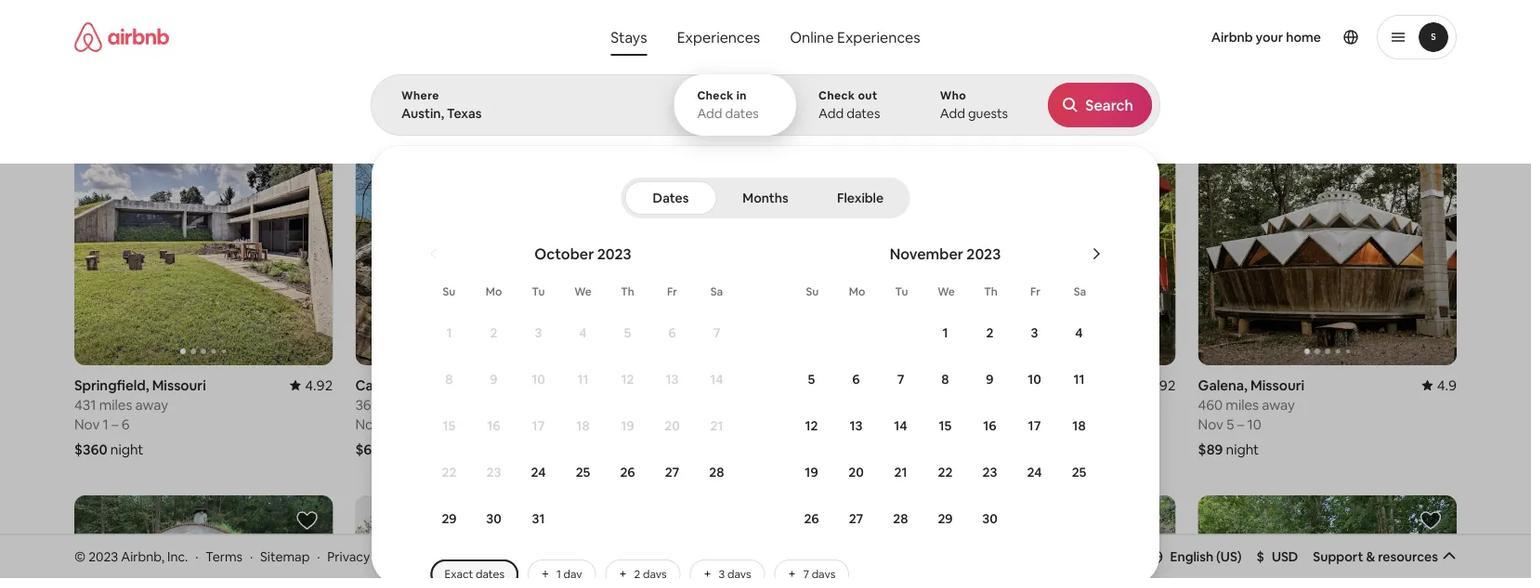 Task type: locate. For each thing, give the bounding box(es) containing it.
19 button right map
[[790, 450, 834, 495]]

19 button down 4.9 out of 5 average rating image
[[606, 403, 650, 448]]

0 horizontal spatial 13 button
[[650, 357, 695, 402]]

nov inside springfield, missouri 431 miles away nov 1 – 6 $360 night
[[74, 415, 100, 433]]

4 button
[[561, 310, 606, 355], [1057, 310, 1102, 355]]

22 button
[[427, 450, 472, 495], [923, 450, 968, 495]]

10 button
[[516, 357, 561, 402], [1013, 357, 1057, 402]]

29 up your privacy choices
[[442, 510, 457, 527]]

5 down the galena,
[[1227, 415, 1235, 433]]

2 11 button from the left
[[1057, 357, 1102, 402]]

nov down 366
[[355, 415, 381, 433]]

4.9 out of 5 average rating image
[[580, 376, 614, 394]]

1 up $360
[[103, 415, 109, 433]]

3 button down october
[[516, 310, 561, 355]]

0 vertical spatial 27 button
[[650, 450, 695, 495]]

experiences
[[677, 27, 761, 46], [838, 27, 921, 46]]

1 horizontal spatial su
[[806, 284, 819, 299]]

0 horizontal spatial 12 button
[[606, 357, 650, 402]]

0 horizontal spatial 26
[[620, 464, 635, 481]]

profile element
[[952, 0, 1458, 74]]

5
[[624, 324, 632, 341], [808, 371, 816, 388], [1227, 415, 1235, 433]]

map
[[759, 466, 787, 483]]

2 24 button from the left
[[1013, 450, 1057, 495]]

29 button right "add to wishlist: baileyville, kansas" image
[[923, 496, 968, 541]]

0 horizontal spatial 17 button
[[516, 403, 561, 448]]

dates inside check out add dates
[[847, 105, 881, 122]]

0 horizontal spatial 1 button
[[427, 310, 472, 355]]

1 horizontal spatial 27 button
[[834, 496, 879, 541]]

tu down october
[[532, 284, 545, 299]]

0 horizontal spatial 21 button
[[695, 403, 739, 448]]

missouri inside springfield, missouri 431 miles away nov 1 – 6 $360 night
[[152, 376, 206, 394]]

0 horizontal spatial 27
[[665, 464, 680, 481]]

miles inside springfield, missouri 431 miles away nov 1 – 6 $360 night
[[99, 395, 132, 414]]

7 left your
[[1246, 39, 1253, 57]]

22 button right '$684'
[[427, 450, 472, 495]]

6
[[669, 324, 676, 341], [853, 371, 860, 388], [122, 415, 130, 433], [403, 415, 411, 433], [965, 415, 973, 433]]

12 button up dec
[[606, 357, 650, 402]]

missouri right the galena,
[[1251, 376, 1305, 394]]

1 horizontal spatial 4.92 out of 5 average rating image
[[1133, 376, 1176, 394]]

2 $159 from the left
[[637, 64, 667, 82]]

1 button up kentucky
[[427, 310, 472, 355]]

18
[[577, 417, 590, 434], [1073, 417, 1086, 434]]

4.92 out of 5 average rating image
[[290, 376, 333, 394], [1133, 376, 1176, 394]]

1 button
[[427, 310, 472, 355], [923, 310, 968, 355]]

4
[[579, 324, 587, 341], [1076, 324, 1084, 341]]

1 horizontal spatial 13 button
[[834, 403, 879, 448]]

usd
[[1272, 548, 1299, 565]]

1 inside campton, kentucky 366 miles away nov 1 – 6 $684
[[384, 415, 390, 433]]

1 horizontal spatial 4.92
[[1148, 376, 1176, 394]]

2 horizontal spatial 5
[[1227, 415, 1235, 433]]

22
[[692, 415, 708, 433], [442, 464, 457, 481], [938, 464, 953, 481]]

0 vertical spatial 12
[[968, 39, 981, 57]]

0 horizontal spatial 2
[[490, 324, 498, 341]]

away inside 724 miles away jan 2 – 7
[[1261, 20, 1294, 38]]

tab list containing dates
[[625, 178, 907, 218]]

away inside galena, missouri 460 miles away nov 5 – 10 $89 night
[[1263, 395, 1296, 414]]

8 button
[[427, 357, 472, 402], [923, 357, 968, 402]]

lumberton,
[[637, 376, 713, 394]]

2 2 button from the left
[[968, 310, 1013, 355]]

1 24 button from the left
[[516, 450, 561, 495]]

22 down "lumberton, texas"
[[692, 415, 708, 433]]

2 9 from the left
[[987, 371, 994, 388]]

2 horizontal spatial 19
[[805, 464, 819, 481]]

13
[[684, 39, 697, 57], [666, 371, 679, 388], [850, 417, 863, 434]]

1 horizontal spatial 10
[[1028, 371, 1042, 388]]

4.92 left campton, at the bottom of page
[[305, 376, 333, 394]]

1 15 from the left
[[443, 417, 456, 434]]

6 down campton, at the bottom of page
[[403, 415, 411, 433]]

check left in at top
[[698, 88, 734, 103]]

2023 for october
[[597, 244, 632, 263]]

2 15 button from the left
[[923, 403, 968, 448]]

1 dates from the left
[[726, 105, 759, 122]]

1 th from the left
[[621, 284, 635, 299]]

group
[[74, 74, 1159, 147], [74, 119, 333, 365], [355, 119, 614, 365], [637, 119, 895, 365], [918, 119, 1176, 365], [1199, 119, 1458, 365], [74, 495, 333, 579], [355, 495, 614, 579], [637, 495, 895, 579], [918, 495, 1176, 579], [1199, 495, 1458, 579]]

1 horizontal spatial jan
[[637, 39, 659, 57]]

missouri inside galena, missouri 460 miles away nov 5 – 10 $89 night
[[1251, 376, 1305, 394]]

1 vertical spatial 14 button
[[879, 403, 923, 448]]

0 vertical spatial 19 button
[[606, 403, 650, 448]]

3 up virginia
[[1031, 324, 1039, 341]]

14 for bottom 14 "button"
[[895, 417, 908, 434]]

8 down 4,184
[[662, 39, 671, 57]]

airbnb,
[[121, 548, 164, 565]]

away inside springfield, missouri 431 miles away nov 1 – 6 $360 night
[[135, 395, 168, 414]]

1 nov from the left
[[74, 415, 100, 433]]

calendar application
[[394, 224, 1532, 579]]

4 for november 2023
[[1076, 324, 1084, 341]]

21 button down texas
[[695, 403, 739, 448]]

460
[[1199, 395, 1223, 414]]

miles inside galena, missouri 460 miles away nov 5 – 10 $89 night
[[1226, 395, 1260, 414]]

1 horizontal spatial check
[[819, 88, 856, 103]]

1 vertical spatial 21
[[895, 464, 908, 481]]

0 horizontal spatial 29
[[442, 510, 457, 527]]

–
[[117, 39, 124, 57], [674, 39, 681, 57], [958, 39, 964, 57], [1236, 39, 1242, 57], [112, 415, 119, 433], [393, 415, 400, 433], [682, 415, 689, 433], [955, 415, 962, 433], [1238, 415, 1245, 433]]

11 button left the lumberton,
[[561, 357, 606, 402]]

0 horizontal spatial 15
[[443, 417, 456, 434]]

1 horizontal spatial 21
[[895, 464, 908, 481]]

group containing off-the-grid
[[74, 74, 1159, 147]]

1 horizontal spatial $159
[[637, 64, 667, 82]]

nov
[[74, 415, 100, 433], [355, 415, 381, 433], [918, 415, 943, 433], [1199, 415, 1224, 433]]

2 for october 2023
[[490, 324, 498, 341]]

tiny homes
[[658, 119, 717, 133]]

5 button right texas
[[790, 357, 834, 402]]

· left privacy link
[[317, 548, 320, 565]]

nov down 431
[[74, 415, 100, 433]]

add inside check in add dates
[[698, 105, 723, 122]]

night
[[389, 64, 422, 82], [670, 64, 703, 82], [953, 64, 986, 82], [110, 440, 144, 458], [1227, 440, 1260, 458]]

0 vertical spatial 19
[[127, 39, 141, 57]]

None search field
[[371, 0, 1532, 579]]

13 button left nov 1 – 6
[[834, 403, 879, 448]]

7 button up nov 1 – 6
[[879, 357, 923, 402]]

2 8 button from the left
[[923, 357, 968, 402]]

1 horizontal spatial 26
[[804, 510, 819, 527]]

0 horizontal spatial 4.92 out of 5 average rating image
[[290, 376, 333, 394]]

miles inside 724 miles away jan 2 – 7
[[1225, 20, 1258, 38]]

1
[[447, 324, 452, 341], [943, 324, 949, 341], [103, 415, 109, 433], [384, 415, 390, 433], [946, 415, 952, 433]]

add right countryside
[[819, 105, 844, 122]]

12 up show map button
[[805, 417, 818, 434]]

1 horizontal spatial 9 button
[[968, 357, 1013, 402]]

7 left copper
[[898, 371, 905, 388]]

3 button up virginia
[[1013, 310, 1057, 355]]

20 up "add to wishlist: baileyville, kansas" image
[[849, 464, 864, 481]]

4 button for october 2023
[[561, 310, 606, 355]]

nov for 431
[[74, 415, 100, 433]]

check left out
[[819, 88, 856, 103]]

0 horizontal spatial 15 button
[[427, 403, 472, 448]]

2023 for november
[[967, 244, 1001, 263]]

1 check from the left
[[698, 88, 734, 103]]

6 inside campton, kentucky 366 miles away nov 1 – 6 $684
[[403, 415, 411, 433]]

0 horizontal spatial 18 button
[[561, 403, 606, 448]]

1 tu from the left
[[532, 284, 545, 299]]

0 horizontal spatial 30
[[486, 510, 502, 527]]

14 button up dec 17 – 22
[[695, 357, 739, 402]]

24 button down virginia
[[1013, 450, 1057, 495]]

7 right 'may'
[[947, 39, 954, 57]]

dates for check in add dates
[[726, 105, 759, 122]]

missouri for 460 miles away
[[1251, 376, 1305, 394]]

– inside campton, kentucky 366 miles away nov 1 – 6 $684
[[393, 415, 400, 433]]

sitemap
[[260, 548, 310, 565]]

27 for the bottom 27 button
[[849, 510, 864, 527]]

experiences inside 'button'
[[677, 27, 761, 46]]

night inside springfield, missouri 431 miles away nov 1 – 6 $360 night
[[110, 440, 144, 458]]

0 vertical spatial 14 button
[[695, 357, 739, 402]]

– inside 893 miles away may 7 – 12 $292 night
[[958, 39, 964, 57]]

1 horizontal spatial 14 button
[[879, 403, 923, 448]]

0 horizontal spatial 8 button
[[427, 357, 472, 402]]

17
[[666, 415, 679, 433], [532, 417, 545, 434], [1029, 417, 1041, 434]]

5 down october 2023
[[624, 324, 632, 341]]

1 vertical spatial 20
[[849, 464, 864, 481]]

18 for second 18 button from the right
[[577, 417, 590, 434]]

9 right kentucky
[[490, 371, 498, 388]]

11 button right virginia
[[1057, 357, 1102, 402]]

english (us)
[[1171, 548, 1242, 565]]

$159 down stays button
[[637, 64, 667, 82]]

1 horizontal spatial 24
[[1028, 464, 1043, 481]]

2 add from the left
[[819, 105, 844, 122]]

4 nov from the left
[[1199, 415, 1224, 433]]

english (us) button
[[1148, 548, 1242, 565]]

29 button up your privacy choices
[[427, 496, 472, 541]]

th down october 2023
[[621, 284, 635, 299]]

25
[[576, 464, 591, 481], [1072, 464, 1087, 481]]

4.91 out of 5 average rating image
[[1415, 0, 1458, 18], [852, 376, 895, 394]]

30 button
[[472, 496, 516, 541], [968, 496, 1013, 541]]

grid
[[966, 119, 987, 133]]

2 horizontal spatial jan
[[1199, 39, 1222, 57]]

th
[[621, 284, 635, 299], [985, 284, 998, 299]]

22 down campton, kentucky 366 miles away nov 1 – 6 $684
[[442, 464, 457, 481]]

1 up copper
[[943, 324, 949, 341]]

9 left virginia
[[987, 371, 994, 388]]

your privacy choices
[[388, 548, 511, 565]]

· right inc.
[[195, 548, 198, 565]]

away inside 893 miles away may 7 – 12 $292 night
[[981, 19, 1014, 38]]

3 button for november 2023
[[1013, 310, 1057, 355]]

night inside 893 miles away may 7 – 12 $292 night
[[953, 64, 986, 82]]

add down who
[[940, 105, 966, 122]]

2 sa from the left
[[1074, 284, 1087, 299]]

8 right campton, at the bottom of page
[[446, 371, 453, 388]]

jan down 724 at the top
[[1199, 39, 1222, 57]]

1 17 button from the left
[[516, 403, 561, 448]]

1 18 button from the left
[[561, 403, 606, 448]]

tab list inside stays tab panel
[[625, 178, 907, 218]]

2 4.92 out of 5 average rating image from the left
[[1133, 376, 1176, 394]]

23 button down nov 1 – 6
[[968, 450, 1013, 495]]

3 down october
[[535, 324, 542, 341]]

14 button
[[695, 357, 739, 402], [879, 403, 923, 448]]

dates inside check in add dates
[[726, 105, 759, 122]]

tab list
[[625, 178, 907, 218]]

$159
[[355, 64, 386, 82], [637, 64, 667, 82]]

2 16 from the left
[[984, 417, 997, 434]]

2 16 button from the left
[[968, 403, 1013, 448]]

19 inside 4,281 miles away jan 14 – 19
[[127, 39, 141, 57]]

jan down the 4,281
[[74, 39, 97, 57]]

2 24 from the left
[[1028, 464, 1043, 481]]

0 horizontal spatial 10
[[532, 371, 545, 388]]

2 nov from the left
[[355, 415, 381, 433]]

724
[[1199, 20, 1222, 38]]

17 for second "17" 'button' from the right
[[532, 417, 545, 434]]

27 button
[[650, 450, 695, 495], [834, 496, 879, 541]]

missouri right the springfield,
[[152, 376, 206, 394]]

2 3 from the left
[[1031, 324, 1039, 341]]

1 vertical spatial 5 button
[[790, 357, 834, 402]]

1 horizontal spatial 18
[[1073, 417, 1086, 434]]

1 8 button from the left
[[427, 357, 472, 402]]

$684
[[355, 440, 389, 458]]

fr
[[667, 284, 678, 299], [1031, 284, 1041, 299]]

add right "tiny" on the left of the page
[[698, 105, 723, 122]]

13 button up dec 17 – 22
[[650, 357, 695, 402]]

2 dates from the left
[[847, 105, 881, 122]]

2 1 button from the left
[[923, 310, 968, 355]]

add to wishlist: copper hill, virginia image
[[1139, 133, 1162, 156], [1420, 509, 1443, 532]]

13 inside 4,184 miles away jan 8 – 13 $159 night
[[684, 39, 697, 57]]

24 for first 24 button from the right
[[1028, 464, 1043, 481]]

missouri
[[152, 376, 206, 394], [1251, 376, 1305, 394]]

1 horizontal spatial 5 button
[[790, 357, 834, 402]]

we
[[575, 284, 592, 299], [938, 284, 955, 299]]

missouri for 431 miles away
[[152, 376, 206, 394]]

dec
[[637, 415, 663, 433]]

3 · from the left
[[317, 548, 320, 565]]

4.92 out of 5 average rating image left the galena,
[[1133, 376, 1176, 394]]

5 button up 4.9 out of 5 average rating image
[[606, 310, 650, 355]]

night right $89
[[1227, 440, 1260, 458]]

nov inside galena, missouri 460 miles away nov 5 – 10 $89 night
[[1199, 415, 1224, 433]]

nov for 366
[[355, 415, 381, 433]]

1 vertical spatial 12 button
[[790, 403, 834, 448]]

experiences up out
[[838, 27, 921, 46]]

0 horizontal spatial 21
[[711, 417, 724, 434]]

0 horizontal spatial 11
[[578, 371, 589, 388]]

13 button
[[650, 357, 695, 402], [834, 403, 879, 448]]

24 up 31 button
[[531, 464, 546, 481]]

23 button
[[472, 450, 516, 495], [968, 450, 1013, 495]]

15 button
[[427, 403, 472, 448], [923, 403, 968, 448]]

2 29 button from the left
[[923, 496, 968, 541]]

24 button
[[516, 450, 561, 495], [1013, 450, 1057, 495]]

0 horizontal spatial 19
[[127, 39, 141, 57]]

3 for october 2023
[[535, 324, 542, 341]]

1 horizontal spatial 2023
[[597, 244, 632, 263]]

airbnb
[[1212, 29, 1254, 46]]

privacy
[[328, 548, 370, 565], [418, 548, 460, 565]]

1 horizontal spatial 24 button
[[1013, 450, 1057, 495]]

2 jan from the left
[[637, 39, 659, 57]]

jan down 4,184
[[637, 39, 659, 57]]

in
[[737, 88, 747, 103]]

– inside 724 miles away jan 2 – 7
[[1236, 39, 1242, 57]]

1 horizontal spatial 16 button
[[968, 403, 1013, 448]]

1 horizontal spatial we
[[938, 284, 955, 299]]

1 experiences from the left
[[677, 27, 761, 46]]

$89
[[1199, 440, 1224, 458]]

night down what can we help you find? tab list
[[670, 64, 703, 82]]

14 button down copper
[[879, 403, 923, 448]]

2 check from the left
[[819, 88, 856, 103]]

20 button up "add to wishlist: baileyville, kansas" image
[[834, 450, 879, 495]]

0 horizontal spatial 24
[[531, 464, 546, 481]]

16
[[487, 417, 501, 434], [984, 417, 997, 434]]

0 horizontal spatial 11 button
[[561, 357, 606, 402]]

1 horizontal spatial 29 button
[[923, 496, 968, 541]]

2 29 from the left
[[938, 510, 953, 527]]

0 horizontal spatial dates
[[726, 105, 759, 122]]

15 down kentucky
[[443, 417, 456, 434]]

3 jan from the left
[[1199, 39, 1222, 57]]

0 horizontal spatial privacy
[[328, 548, 370, 565]]

2 horizontal spatial 2
[[1225, 39, 1232, 57]]

1 3 button from the left
[[516, 310, 561, 355]]

2 missouri from the left
[[1251, 376, 1305, 394]]

16 button down kentucky
[[472, 403, 516, 448]]

21 button
[[695, 403, 739, 448], [879, 450, 923, 495]]

jan inside 4,281 miles away jan 14 – 19
[[74, 39, 97, 57]]

virginia
[[997, 376, 1047, 394]]

2 horizontal spatial add
[[940, 105, 966, 122]]

0 vertical spatial 5
[[624, 324, 632, 341]]

2 18 from the left
[[1073, 417, 1086, 434]]

0 horizontal spatial 6 button
[[650, 310, 695, 355]]

2 4 button from the left
[[1057, 310, 1102, 355]]

0 horizontal spatial check
[[698, 88, 734, 103]]

13 right stays button
[[684, 39, 697, 57]]

1 add from the left
[[698, 105, 723, 122]]

1 horizontal spatial tu
[[896, 284, 909, 299]]

away
[[147, 19, 180, 38], [708, 19, 741, 38], [981, 19, 1014, 38], [1261, 20, 1294, 38], [135, 395, 168, 414], [419, 395, 452, 414], [1263, 395, 1296, 414]]

· left your on the left of the page
[[378, 548, 381, 565]]

1 4 from the left
[[579, 324, 587, 341]]

night inside 4,184 miles away jan 8 – 13 $159 night
[[670, 64, 703, 82]]

14 inside 4,281 miles away jan 14 – 19
[[100, 39, 114, 57]]

7
[[947, 39, 954, 57], [1246, 39, 1253, 57], [714, 324, 721, 341], [898, 371, 905, 388]]

0 horizontal spatial 30 button
[[472, 496, 516, 541]]

add
[[698, 105, 723, 122], [819, 105, 844, 122], [940, 105, 966, 122]]

28 button
[[695, 450, 739, 495], [879, 496, 923, 541]]

20 button
[[650, 403, 695, 448], [834, 450, 879, 495]]

1 9 from the left
[[490, 371, 498, 388]]

1 2 button from the left
[[472, 310, 516, 355]]

21
[[711, 417, 724, 434], [895, 464, 908, 481]]

3 add from the left
[[940, 105, 966, 122]]

27
[[665, 464, 680, 481], [849, 510, 864, 527]]

23 up choices
[[487, 464, 501, 481]]

check inside check out add dates
[[819, 88, 856, 103]]

experiences up in at top
[[677, 27, 761, 46]]

may
[[918, 39, 944, 57]]

jan inside 4,184 miles away jan 8 – 13 $159 night
[[637, 39, 659, 57]]

– inside 4,281 miles away jan 14 – 19
[[117, 39, 124, 57]]

0 vertical spatial 26
[[620, 464, 635, 481]]

1 horizontal spatial 18 button
[[1057, 403, 1102, 448]]

1 1 button from the left
[[427, 310, 472, 355]]

0 horizontal spatial 10 button
[[516, 357, 561, 402]]

10 right the hill,
[[1028, 371, 1042, 388]]

show
[[723, 466, 756, 483]]

1 vertical spatial 6 button
[[834, 357, 879, 402]]

2 mo from the left
[[849, 284, 866, 299]]

2 button up kentucky
[[472, 310, 516, 355]]

terms
[[206, 548, 243, 565]]

add inside check out add dates
[[819, 105, 844, 122]]

1 vertical spatial 28 button
[[879, 496, 923, 541]]

29 right "add to wishlist: baileyville, kansas" image
[[938, 510, 953, 527]]

check inside check in add dates
[[698, 88, 734, 103]]

0 vertical spatial 26 button
[[606, 450, 650, 495]]

homes
[[682, 119, 717, 133]]

check
[[698, 88, 734, 103], [819, 88, 856, 103]]

1 18 from the left
[[577, 417, 590, 434]]

nov down 460
[[1199, 415, 1224, 433]]

luxe
[[426, 119, 450, 133]]

1 horizontal spatial 22 button
[[923, 450, 968, 495]]

tu down november
[[896, 284, 909, 299]]

0 horizontal spatial 8
[[446, 371, 453, 388]]

1 horizontal spatial 12
[[805, 417, 818, 434]]

1 23 from the left
[[487, 464, 501, 481]]

1 button up copper
[[923, 310, 968, 355]]

2 3 button from the left
[[1013, 310, 1057, 355]]

1 16 from the left
[[487, 417, 501, 434]]

add to wishlist: baileyville, kansas image
[[858, 509, 880, 532]]

4 for october 2023
[[579, 324, 587, 341]]

1 button for november
[[923, 310, 968, 355]]

1 horizontal spatial 28
[[894, 510, 909, 527]]

15 button down copper
[[923, 403, 968, 448]]

12
[[968, 39, 981, 57], [621, 371, 634, 388], [805, 417, 818, 434]]

15
[[443, 417, 456, 434], [939, 417, 952, 434]]

10 button right the hill,
[[1013, 357, 1057, 402]]

1 horizontal spatial 30 button
[[968, 496, 1013, 541]]

6 left copper
[[853, 371, 860, 388]]

9 button
[[472, 357, 516, 402], [968, 357, 1013, 402]]

2 button for november 2023
[[968, 310, 1013, 355]]

0 vertical spatial 12 button
[[606, 357, 650, 402]]

1 24 from the left
[[531, 464, 546, 481]]

$159 up farms
[[355, 64, 386, 82]]

1 3 from the left
[[535, 324, 542, 341]]

0 horizontal spatial 4 button
[[561, 310, 606, 355]]

2 17 button from the left
[[1013, 403, 1057, 448]]

miles inside 4,184 miles away jan 8 – 13 $159 night
[[672, 19, 705, 38]]

1 29 from the left
[[442, 510, 457, 527]]

nov inside campton, kentucky 366 miles away nov 1 – 6 $684
[[355, 415, 381, 433]]

jan for 4,184
[[637, 39, 659, 57]]

dates down in at top
[[726, 105, 759, 122]]

2 30 from the left
[[983, 510, 998, 527]]

1 4.92 out of 5 average rating image from the left
[[290, 376, 333, 394]]

dates down out
[[847, 105, 881, 122]]

16 button down the hill,
[[968, 403, 1013, 448]]

0 vertical spatial 28 button
[[695, 450, 739, 495]]

off-
[[923, 119, 944, 133]]

12 right 'may'
[[968, 39, 981, 57]]

miles inside campton, kentucky 366 miles away nov 1 – 6 $684
[[383, 395, 416, 414]]

5 right texas
[[808, 371, 816, 388]]

– inside springfield, missouri 431 miles away nov 1 – 6 $360 night
[[112, 415, 119, 433]]

airbnb your home link
[[1201, 18, 1333, 57]]

0 horizontal spatial 14
[[100, 39, 114, 57]]

october
[[535, 244, 594, 263]]

2 button up the hill,
[[968, 310, 1013, 355]]

1 horizontal spatial 8
[[662, 39, 671, 57]]

0 horizontal spatial 24 button
[[516, 450, 561, 495]]

0 horizontal spatial 20
[[665, 417, 680, 434]]

2 fr from the left
[[1031, 284, 1041, 299]]

5 inside galena, missouri 460 miles away nov 5 – 10 $89 night
[[1227, 415, 1235, 433]]

1 missouri from the left
[[152, 376, 206, 394]]

night right $360
[[110, 440, 144, 458]]

0 horizontal spatial 9 button
[[472, 357, 516, 402]]

0 horizontal spatial 2023
[[88, 548, 118, 565]]

24 button up 31 button
[[516, 450, 561, 495]]

1 vertical spatial 12
[[621, 371, 634, 388]]

2 tu from the left
[[896, 284, 909, 299]]

jan inside 724 miles away jan 2 – 7
[[1199, 39, 1222, 57]]

2023
[[597, 244, 632, 263], [967, 244, 1001, 263], [88, 548, 118, 565]]

10 button left 4.9 out of 5 average rating image
[[516, 357, 561, 402]]

1 4 button from the left
[[561, 310, 606, 355]]

1 horizontal spatial 2
[[987, 324, 994, 341]]

8 left the hill,
[[942, 371, 950, 388]]

9
[[490, 371, 498, 388], [987, 371, 994, 388]]

2 experiences from the left
[[838, 27, 921, 46]]

8 button right campton, at the bottom of page
[[427, 357, 472, 402]]

$360
[[74, 440, 107, 458]]

15 down copper
[[939, 417, 952, 434]]

2 4 from the left
[[1076, 324, 1084, 341]]

1 horizontal spatial 19 button
[[790, 450, 834, 495]]

dates for check out add dates
[[847, 105, 881, 122]]

1 horizontal spatial 4.91 out of 5 average rating image
[[1415, 0, 1458, 18]]

0 vertical spatial 13 button
[[650, 357, 695, 402]]

privacy inside your privacy choices link
[[418, 548, 460, 565]]

2 privacy from the left
[[418, 548, 460, 565]]

0 horizontal spatial we
[[575, 284, 592, 299]]

26 for right 26 'button'
[[804, 510, 819, 527]]

28 left map
[[710, 464, 725, 481]]

0 horizontal spatial 22
[[442, 464, 457, 481]]

12 right 4.9 out of 5 average rating image
[[621, 371, 634, 388]]

guests
[[968, 105, 1009, 122]]

26 button
[[606, 450, 650, 495], [790, 496, 834, 541]]

support & resources button
[[1314, 548, 1457, 565]]

26 button left "add to wishlist: baileyville, kansas" image
[[790, 496, 834, 541]]

1 vertical spatial 5
[[808, 371, 816, 388]]

24 down virginia
[[1028, 464, 1043, 481]]

add for check out add dates
[[819, 105, 844, 122]]

8 button left the hill,
[[923, 357, 968, 402]]



Task type: describe. For each thing, give the bounding box(es) containing it.
0 horizontal spatial 19 button
[[606, 403, 650, 448]]

1 · from the left
[[195, 548, 198, 565]]

29 for 1st the 29 button from the left
[[442, 510, 457, 527]]

431
[[74, 395, 96, 414]]

– inside galena, missouri 460 miles away nov 5 – 10 $89 night
[[1238, 415, 1245, 433]]

22 for second 22 button from right
[[442, 464, 457, 481]]

©
[[74, 548, 86, 565]]

2 su from the left
[[806, 284, 819, 299]]

14 for 14 "button" to the left
[[710, 371, 724, 388]]

night up "where"
[[389, 64, 422, 82]]

flexible button
[[815, 181, 907, 215]]

724 miles away jan 2 – 7
[[1199, 20, 1294, 57]]

1 horizontal spatial 22
[[692, 415, 708, 433]]

the-
[[944, 119, 966, 133]]

months button
[[721, 181, 811, 215]]

4 · from the left
[[378, 548, 381, 565]]

choices
[[463, 548, 511, 565]]

tiny
[[658, 119, 679, 133]]

copper
[[918, 376, 968, 394]]

treehouses
[[1099, 119, 1159, 133]]

1 vertical spatial 7 button
[[879, 357, 923, 402]]

dec 17 – 22
[[637, 415, 708, 433]]

2023 for ©
[[88, 548, 118, 565]]

2 25 from the left
[[1072, 464, 1087, 481]]

0 horizontal spatial 5
[[624, 324, 632, 341]]

where
[[402, 88, 439, 103]]

4.9 out of 5 average rating image
[[1423, 376, 1458, 394]]

2 15 from the left
[[939, 417, 952, 434]]

3 nov from the left
[[918, 415, 943, 433]]

6 up the lumberton,
[[669, 324, 676, 341]]

miles inside 4,281 miles away jan 14 – 19
[[111, 19, 144, 38]]

1 horizontal spatial 20 button
[[834, 450, 879, 495]]

galena, missouri 460 miles away nov 5 – 10 $89 night
[[1199, 376, 1305, 458]]

31 button
[[516, 496, 561, 541]]

21 for topmost 21 button
[[711, 417, 724, 434]]

resources
[[1379, 548, 1439, 565]]

jan for 4,281
[[74, 39, 97, 57]]

1 30 button from the left
[[472, 496, 516, 541]]

out
[[858, 88, 878, 103]]

4.9
[[1438, 376, 1458, 394]]

$292
[[918, 64, 950, 82]]

dates button
[[625, 181, 717, 215]]

1 15 button from the left
[[427, 403, 472, 448]]

1 30 from the left
[[486, 510, 502, 527]]

27 for 27 button to the left
[[665, 464, 680, 481]]

months
[[743, 190, 789, 206]]

4.92 out of 5 average rating image for copper hill, virginia
[[1133, 376, 1176, 394]]

2 vertical spatial 12
[[805, 417, 818, 434]]

1 privacy from the left
[[328, 548, 370, 565]]

1 vertical spatial 13 button
[[834, 403, 879, 448]]

8 for second 8 button from left
[[942, 371, 950, 388]]

2 18 button from the left
[[1057, 403, 1102, 448]]

12 inside 893 miles away may 7 – 12 $292 night
[[968, 39, 981, 57]]

away inside campton, kentucky 366 miles away nov 1 – 6 $684
[[419, 395, 452, 414]]

kentucky
[[424, 376, 486, 394]]

campton,
[[355, 376, 421, 394]]

16 for second 16 button from left
[[984, 417, 997, 434]]

1 vertical spatial 13
[[666, 371, 679, 388]]

add to wishlist: broadway, virginia image
[[296, 509, 318, 532]]

airbnb your home
[[1212, 29, 1322, 46]]

2 10 button from the left
[[1013, 357, 1057, 402]]

online experiences link
[[775, 19, 936, 56]]

4,184 miles away jan 8 – 13 $159 night
[[637, 19, 741, 82]]

1 vertical spatial 4.91 out of 5 average rating image
[[852, 376, 895, 394]]

lumberton, texas
[[637, 376, 754, 394]]

0 horizontal spatial 5 button
[[606, 310, 650, 355]]

0 horizontal spatial 14 button
[[695, 357, 739, 402]]

nov 1 – 6
[[918, 415, 973, 433]]

2 22 button from the left
[[923, 450, 968, 495]]

1 11 button from the left
[[561, 357, 606, 402]]

2 horizontal spatial 13
[[850, 417, 863, 434]]

1 25 button from the left
[[561, 450, 606, 495]]

4.92 out of 5 average rating image for springfield, missouri
[[290, 376, 333, 394]]

sitemap link
[[260, 548, 310, 565]]

nov for 460
[[1199, 415, 1224, 433]]

(us)
[[1217, 548, 1242, 565]]

off-the-grid
[[923, 119, 987, 133]]

farms
[[340, 119, 372, 133]]

26 for topmost 26 'button'
[[620, 464, 635, 481]]

2 4.92 from the left
[[1148, 376, 1176, 394]]

10 inside galena, missouri 460 miles away nov 5 – 10 $89 night
[[1248, 415, 1262, 433]]

stays tab panel
[[371, 74, 1532, 579]]

show map button
[[704, 452, 827, 497]]

0 horizontal spatial add to wishlist: copper hill, virginia image
[[1139, 133, 1162, 156]]

countryside
[[747, 119, 812, 133]]

1 horizontal spatial 6 button
[[834, 357, 879, 402]]

none search field containing stays
[[371, 0, 1532, 579]]

miles inside 893 miles away may 7 – 12 $292 night
[[945, 19, 978, 38]]

add to wishlist: campton, kentucky image
[[577, 133, 599, 156]]

2 9 button from the left
[[968, 357, 1013, 402]]

1 vertical spatial 19 button
[[790, 450, 834, 495]]

check for check out add dates
[[819, 88, 856, 103]]

19 for bottom 19 "button"
[[805, 464, 819, 481]]

1 horizontal spatial 12 button
[[790, 403, 834, 448]]

7 up texas
[[714, 324, 721, 341]]

flexible
[[837, 190, 884, 206]]

7 inside 724 miles away jan 2 – 7
[[1246, 39, 1253, 57]]

1 horizontal spatial 20
[[849, 464, 864, 481]]

home
[[1287, 29, 1322, 46]]

0 horizontal spatial 28 button
[[695, 450, 739, 495]]

0 vertical spatial 4.91 out of 5 average rating image
[[1415, 0, 1458, 18]]

2 we from the left
[[938, 284, 955, 299]]

18 for second 18 button from left
[[1073, 417, 1086, 434]]

1 25 from the left
[[576, 464, 591, 481]]

1 button for october
[[427, 310, 472, 355]]

0 horizontal spatial 7 button
[[695, 310, 739, 355]]

1 horizontal spatial 26 button
[[790, 496, 834, 541]]

7 inside 893 miles away may 7 – 12 $292 night
[[947, 39, 954, 57]]

1 inside springfield, missouri 431 miles away nov 1 – 6 $360 night
[[103, 415, 109, 433]]

$
[[1257, 548, 1265, 565]]

1 9 button from the left
[[472, 357, 516, 402]]

17 for 1st "17" 'button' from right
[[1029, 417, 1041, 434]]

1 horizontal spatial 28 button
[[879, 496, 923, 541]]

© 2023 airbnb, inc. ·
[[74, 548, 198, 565]]

away inside 4,184 miles away jan 8 – 13 $159 night
[[708, 19, 741, 38]]

stays button
[[596, 19, 662, 56]]

1 23 button from the left
[[472, 450, 516, 495]]

0 vertical spatial 28
[[710, 464, 725, 481]]

1 fr from the left
[[667, 284, 678, 299]]

0 vertical spatial 6 button
[[650, 310, 695, 355]]

$ usd
[[1257, 548, 1299, 565]]

check out add dates
[[819, 88, 881, 122]]

experiences button
[[662, 19, 775, 56]]

16 for 1st 16 button from left
[[487, 417, 501, 434]]

2 button for october 2023
[[472, 310, 516, 355]]

2 30 button from the left
[[968, 496, 1013, 541]]

$159 inside 4,184 miles away jan 8 – 13 $159 night
[[637, 64, 667, 82]]

1 29 button from the left
[[427, 496, 472, 541]]

31
[[532, 510, 545, 527]]

893
[[918, 19, 942, 38]]

copper hill, virginia
[[918, 376, 1047, 394]]

add to wishlist: lumberton, texas image
[[858, 133, 880, 156]]

0 horizontal spatial 12
[[621, 371, 634, 388]]

1 down copper
[[946, 415, 952, 433]]

4,281
[[74, 19, 108, 38]]

galena,
[[1199, 376, 1248, 394]]

play
[[1032, 119, 1054, 133]]

0 horizontal spatial 20 button
[[650, 403, 695, 448]]

1 up kentucky
[[447, 324, 452, 341]]

terms · sitemap · privacy
[[206, 548, 370, 565]]

1 22 button from the left
[[427, 450, 472, 495]]

10 for 2nd the '10' button from the right
[[532, 371, 545, 388]]

your
[[388, 548, 415, 565]]

10 for first the '10' button from right
[[1028, 371, 1042, 388]]

add to wishlist: johnson city, tennessee image
[[1139, 509, 1162, 532]]

check for check in add dates
[[698, 88, 734, 103]]

november 2023
[[890, 244, 1001, 263]]

jan for 724
[[1199, 39, 1222, 57]]

4,184
[[637, 19, 669, 38]]

night inside galena, missouri 460 miles away nov 5 – 10 $89 night
[[1227, 440, 1260, 458]]

2 for november 2023
[[987, 324, 994, 341]]

3 button for october 2023
[[516, 310, 561, 355]]

english
[[1171, 548, 1214, 565]]

who add guests
[[940, 88, 1009, 122]]

3 for november 2023
[[1031, 324, 1039, 341]]

add for check in add dates
[[698, 105, 723, 122]]

4,281 miles away jan 14 – 19
[[74, 19, 180, 57]]

add inside who add guests
[[940, 105, 966, 122]]

support & resources
[[1314, 548, 1439, 565]]

texas
[[716, 376, 754, 394]]

online
[[790, 27, 834, 46]]

29 for 1st the 29 button from the right
[[938, 510, 953, 527]]

1 10 button from the left
[[516, 357, 561, 402]]

1 horizontal spatial add to wishlist: copper hill, virginia image
[[1420, 509, 1443, 532]]

1 we from the left
[[575, 284, 592, 299]]

2 · from the left
[[250, 548, 253, 565]]

0 horizontal spatial 27 button
[[650, 450, 695, 495]]

8 inside 4,184 miles away jan 8 – 13 $159 night
[[662, 39, 671, 57]]

inc.
[[167, 548, 188, 565]]

privacy link
[[328, 548, 370, 565]]

22 for second 22 button
[[938, 464, 953, 481]]

springfield,
[[74, 376, 149, 394]]

1 $159 from the left
[[355, 64, 386, 82]]

8 for first 8 button from the left
[[446, 371, 453, 388]]

24 for first 24 button from left
[[531, 464, 546, 481]]

what can we help you find? tab list
[[596, 19, 775, 56]]

check in add dates
[[698, 88, 759, 122]]

hill,
[[971, 376, 994, 394]]

october 2023
[[535, 244, 632, 263]]

19 for 19 "button" to the left
[[621, 417, 635, 434]]

2 23 from the left
[[983, 464, 998, 481]]

1 horizontal spatial 17
[[666, 415, 679, 433]]

1 su from the left
[[443, 284, 456, 299]]

1 sa from the left
[[711, 284, 723, 299]]

893 miles away may 7 – 12 $292 night
[[918, 19, 1014, 82]]

show map
[[723, 466, 787, 483]]

366
[[355, 395, 380, 414]]

november
[[890, 244, 964, 263]]

1 16 button from the left
[[472, 403, 516, 448]]

2 inside 724 miles away jan 2 – 7
[[1225, 39, 1232, 57]]

2 23 button from the left
[[968, 450, 1013, 495]]

2 25 button from the left
[[1057, 450, 1102, 495]]

1 horizontal spatial 21 button
[[879, 450, 923, 495]]

0 vertical spatial 20
[[665, 417, 680, 434]]

who
[[940, 88, 967, 103]]

0 vertical spatial 21 button
[[695, 403, 739, 448]]

online experiences
[[790, 27, 921, 46]]

1 mo from the left
[[486, 284, 502, 299]]

terms link
[[206, 548, 243, 565]]

6 inside springfield, missouri 431 miles away nov 1 – 6 $360 night
[[122, 415, 130, 433]]

support
[[1314, 548, 1364, 565]]

1 vertical spatial 27 button
[[834, 496, 879, 541]]

2 th from the left
[[985, 284, 998, 299]]

– inside 4,184 miles away jan 8 – 13 $159 night
[[674, 39, 681, 57]]

6 down copper hill, virginia
[[965, 415, 973, 433]]

stays
[[611, 27, 648, 46]]

campton, kentucky 366 miles away nov 1 – 6 $684
[[355, 376, 486, 458]]

Where field
[[402, 105, 645, 122]]

1 11 from the left
[[578, 371, 589, 388]]

&
[[1367, 548, 1376, 565]]

springfield, missouri 431 miles away nov 1 – 6 $360 night
[[74, 376, 206, 458]]

away inside 4,281 miles away jan 14 – 19
[[147, 19, 180, 38]]

4 button for november 2023
[[1057, 310, 1102, 355]]

1 4.92 from the left
[[305, 376, 333, 394]]

your privacy choices link
[[388, 548, 543, 566]]

21 for 21 button to the right
[[895, 464, 908, 481]]

2 11 from the left
[[1074, 371, 1085, 388]]

your
[[1256, 29, 1284, 46]]



Task type: vqa. For each thing, say whether or not it's contained in the screenshot.
29
yes



